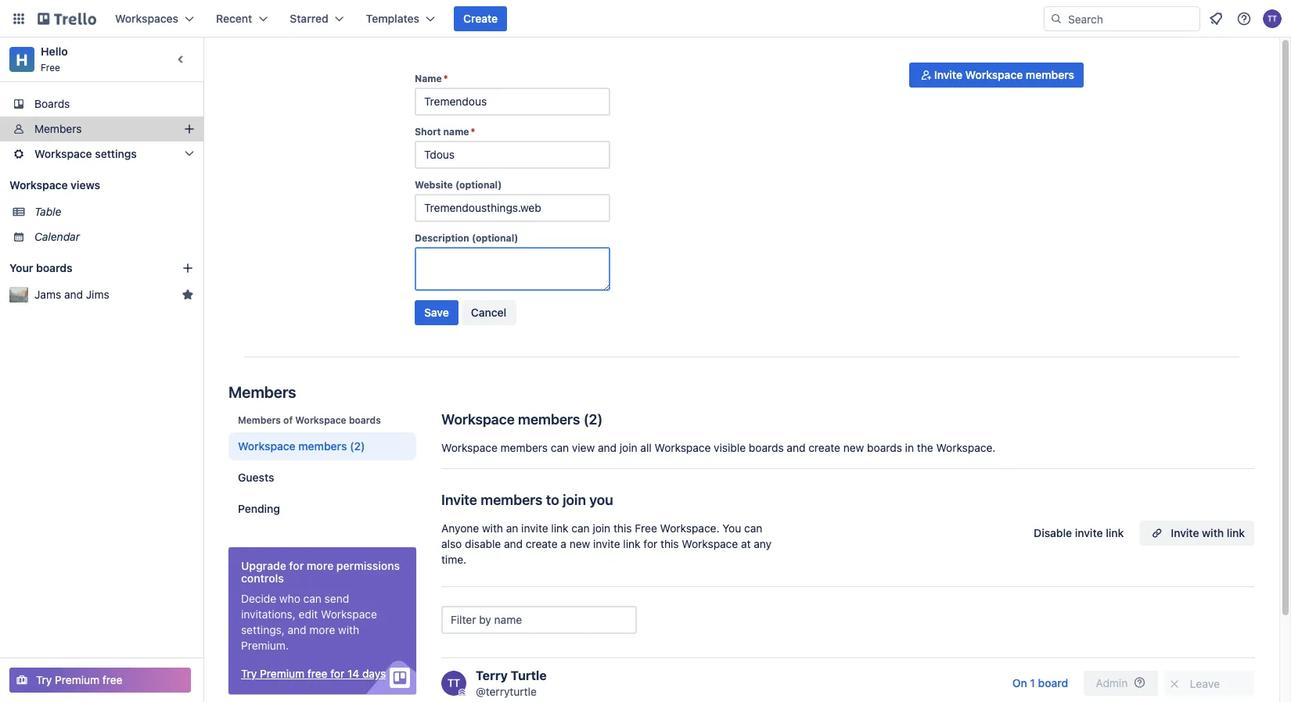 Task type: vqa. For each thing, say whether or not it's contained in the screenshot.
Guests
yes



Task type: describe. For each thing, give the bounding box(es) containing it.
try for try premium free
[[36, 674, 52, 687]]

0 vertical spatial more
[[307, 560, 334, 573]]

cancel button
[[462, 301, 516, 326]]

new inside anyone with an invite link can join this free workspace. you can also disable and create a new invite link for this workspace at any time.
[[570, 538, 590, 551]]

guests
[[238, 472, 274, 484]]

1 vertical spatial join
[[563, 491, 586, 508]]

on 1 board
[[1013, 677, 1068, 690]]

and inside upgrade for more permissions controls decide who can send invitations, edit workspace settings, and more with premium.
[[288, 624, 306, 637]]

also
[[441, 538, 462, 551]]

terry
[[476, 669, 508, 684]]

boards left in
[[867, 442, 902, 455]]

edit
[[299, 609, 318, 621]]

boards up (2)
[[349, 415, 381, 426]]

boards
[[34, 97, 70, 110]]

hello link
[[41, 45, 68, 58]]

view
[[572, 442, 595, 455]]

table link
[[34, 204, 194, 220]]

workspace members can view and join all workspace visible boards and create new boards in the workspace.
[[441, 442, 996, 455]]

members link
[[0, 117, 203, 142]]

jams
[[34, 288, 61, 301]]

invite workspace members
[[934, 68, 1075, 81]]

@terryturtle
[[476, 686, 537, 699]]

invitations,
[[241, 609, 296, 621]]

1 horizontal spatial invite
[[593, 538, 620, 551]]

try for try premium free for 14 days
[[241, 668, 257, 681]]

premium.
[[241, 640, 289, 653]]

anyone with an invite link can join this free workspace. you can also disable and create a new invite link for this workspace at any time.
[[441, 522, 772, 567]]

a
[[561, 538, 567, 551]]

invite with link button
[[1140, 521, 1255, 546]]

members of workspace boards
[[238, 415, 381, 426]]

organizationdetailform element
[[415, 72, 610, 332]]

try premium free for 14 days
[[241, 668, 386, 681]]

boards inside your boards with 1 items element
[[36, 262, 73, 275]]

recent
[[216, 12, 252, 25]]

for inside upgrade for more permissions controls decide who can send invitations, edit workspace settings, and more with premium.
[[289, 560, 304, 573]]

(optional) for description (optional)
[[472, 232, 518, 243]]

and right visible
[[787, 442, 806, 455]]

Filter by name text field
[[441, 607, 637, 635]]

visible
[[714, 442, 746, 455]]

)
[[597, 411, 603, 428]]

the
[[917, 442, 933, 455]]

link inside button
[[1106, 527, 1124, 540]]

members left ( at the bottom left of the page
[[518, 411, 580, 428]]

disable
[[1034, 527, 1072, 540]]

of
[[283, 415, 293, 426]]

days
[[362, 668, 386, 681]]

description (optional)
[[415, 232, 518, 243]]

1 horizontal spatial this
[[661, 538, 679, 551]]

1 vertical spatial workspace members
[[238, 440, 347, 453]]

decide
[[241, 593, 276, 606]]

0 vertical spatial members
[[34, 122, 82, 135]]

starred button
[[280, 6, 354, 31]]

an
[[506, 522, 518, 535]]

1 vertical spatial members
[[229, 383, 296, 401]]

jams and jims link
[[34, 287, 175, 303]]

1 vertical spatial more
[[309, 624, 335, 637]]

short name *
[[415, 126, 475, 137]]

website
[[415, 179, 453, 190]]

workspace inside popup button
[[34, 148, 92, 160]]

terry turtle (terryturtle) image
[[1263, 9, 1282, 28]]

0 horizontal spatial invite
[[521, 522, 548, 535]]

anyone
[[441, 522, 479, 535]]

hello
[[41, 45, 68, 58]]

cancel
[[471, 306, 507, 319]]

and left jims
[[64, 288, 83, 301]]

invite members to join you
[[441, 491, 613, 508]]

send
[[325, 593, 349, 606]]

disable
[[465, 538, 501, 551]]

controls
[[241, 573, 284, 585]]

premium for try premium free for 14 days
[[260, 668, 305, 681]]

premium for try premium free
[[55, 674, 100, 687]]

workspace. inside anyone with an invite link can join this free workspace. you can also disable and create a new invite link for this workspace at any time.
[[660, 522, 720, 535]]

open information menu image
[[1237, 11, 1252, 27]]

( 2 )
[[584, 411, 603, 428]]

try premium free button
[[9, 668, 191, 693]]

website (optional)
[[415, 179, 502, 190]]

you
[[723, 522, 741, 535]]

free for try premium free
[[102, 674, 123, 687]]

14
[[347, 668, 359, 681]]

back to home image
[[38, 6, 96, 31]]

with for anyone
[[482, 522, 503, 535]]

name
[[443, 126, 469, 137]]

sm image
[[919, 67, 934, 83]]

on
[[1013, 677, 1027, 690]]

your boards with 1 items element
[[9, 259, 158, 278]]

this member is an admin of this workspace. image
[[459, 690, 466, 697]]

invite inside button
[[1075, 527, 1103, 540]]

2
[[589, 411, 597, 428]]



Task type: locate. For each thing, give the bounding box(es) containing it.
None text field
[[415, 88, 610, 116], [415, 194, 610, 222], [415, 247, 610, 291], [415, 88, 610, 116], [415, 194, 610, 222], [415, 247, 610, 291]]

with inside anyone with an invite link can join this free workspace. you can also disable and create a new invite link for this workspace at any time.
[[482, 522, 503, 535]]

workspace settings
[[34, 148, 137, 160]]

your boards
[[9, 262, 73, 275]]

sm image
[[1167, 677, 1183, 693]]

0 vertical spatial new
[[844, 442, 864, 455]]

and down "an"
[[504, 538, 523, 551]]

upgrade for more permissions controls decide who can send invitations, edit workspace settings, and more with premium.
[[241, 560, 400, 653]]

for inside try premium free for 14 days button
[[331, 668, 345, 681]]

0 horizontal spatial workspace members
[[238, 440, 347, 453]]

0 horizontal spatial *
[[444, 73, 448, 84]]

invite for invite workspace members
[[934, 68, 963, 81]]

boards up jams
[[36, 262, 73, 275]]

2 vertical spatial join
[[593, 522, 611, 535]]

join down you
[[593, 522, 611, 535]]

all
[[640, 442, 652, 455]]

members up of
[[229, 383, 296, 401]]

try premium free for 14 days button
[[241, 667, 386, 682]]

disable invite link button
[[1025, 521, 1134, 546]]

h
[[16, 50, 28, 68]]

permissions
[[336, 560, 400, 573]]

1 vertical spatial workspace.
[[660, 522, 720, 535]]

members left of
[[238, 415, 281, 426]]

workspace members left ( at the bottom left of the page
[[441, 411, 580, 428]]

0 vertical spatial this
[[614, 522, 632, 535]]

hello free
[[41, 45, 68, 73]]

invite for invite with link
[[1171, 527, 1199, 540]]

workspace inside anyone with an invite link can join this free workspace. you can also disable and create a new invite link for this workspace at any time.
[[682, 538, 738, 551]]

new right a
[[570, 538, 590, 551]]

starred icon image
[[182, 289, 194, 301]]

with inside upgrade for more permissions controls decide who can send invitations, edit workspace settings, and more with premium.
[[338, 624, 359, 637]]

invite workspace members button
[[909, 63, 1084, 88]]

members up invite members to join you
[[501, 442, 548, 455]]

can left view
[[551, 442, 569, 455]]

0 horizontal spatial workspace.
[[660, 522, 720, 535]]

2 horizontal spatial join
[[620, 442, 638, 455]]

create
[[809, 442, 841, 455], [526, 538, 558, 551]]

with inside button
[[1202, 527, 1224, 540]]

time.
[[441, 554, 467, 567]]

(
[[584, 411, 589, 428]]

1 horizontal spatial workspace.
[[936, 442, 996, 455]]

workspace inside button
[[965, 68, 1023, 81]]

new
[[844, 442, 864, 455], [570, 538, 590, 551]]

and down edit at the bottom of the page
[[288, 624, 306, 637]]

workspace navigation collapse icon image
[[171, 49, 193, 70]]

1 vertical spatial this
[[661, 538, 679, 551]]

members
[[1026, 68, 1075, 81], [518, 411, 580, 428], [298, 440, 347, 453], [501, 442, 548, 455], [481, 491, 543, 508]]

new left in
[[844, 442, 864, 455]]

more
[[307, 560, 334, 573], [309, 624, 335, 637]]

0 vertical spatial join
[[620, 442, 638, 455]]

1
[[1030, 677, 1035, 690]]

can down you
[[572, 522, 590, 535]]

free inside hello free
[[41, 62, 60, 73]]

free for try premium free for 14 days
[[308, 668, 328, 681]]

views
[[71, 179, 100, 192]]

pending
[[238, 503, 280, 516]]

pending link
[[229, 495, 416, 524]]

free
[[41, 62, 60, 73], [635, 522, 657, 535]]

1 horizontal spatial invite
[[934, 68, 963, 81]]

jams and jims
[[34, 288, 109, 301]]

0 horizontal spatial for
[[289, 560, 304, 573]]

terry turtle @terryturtle
[[476, 669, 547, 699]]

*
[[444, 73, 448, 84], [471, 126, 475, 137]]

for
[[644, 538, 658, 551], [289, 560, 304, 573], [331, 668, 345, 681]]

boards link
[[0, 92, 203, 117]]

primary element
[[0, 0, 1291, 38]]

name
[[415, 73, 442, 84]]

members down boards
[[34, 122, 82, 135]]

0 horizontal spatial create
[[526, 538, 558, 551]]

add board image
[[182, 262, 194, 275]]

save button
[[415, 301, 458, 326]]

workspace. left you
[[660, 522, 720, 535]]

turtle
[[511, 669, 547, 684]]

0 notifications image
[[1207, 9, 1226, 28]]

Search field
[[1063, 7, 1200, 31]]

1 horizontal spatial free
[[308, 668, 328, 681]]

0 horizontal spatial this
[[614, 522, 632, 535]]

can up edit at the bottom of the page
[[303, 593, 322, 606]]

invite right "an"
[[521, 522, 548, 535]]

0 horizontal spatial with
[[338, 624, 359, 637]]

1 horizontal spatial new
[[844, 442, 864, 455]]

(2)
[[350, 440, 365, 453]]

at
[[741, 538, 751, 551]]

admin
[[1096, 677, 1128, 690]]

jims
[[86, 288, 109, 301]]

this
[[614, 522, 632, 535], [661, 538, 679, 551]]

workspaces
[[115, 12, 178, 25]]

admin button
[[1084, 672, 1158, 697]]

join inside anyone with an invite link can join this free workspace. you can also disable and create a new invite link for this workspace at any time.
[[593, 522, 611, 535]]

starred
[[290, 12, 328, 25]]

members down search icon
[[1026, 68, 1075, 81]]

in
[[905, 442, 914, 455]]

0 vertical spatial (optional)
[[455, 179, 502, 190]]

1 vertical spatial invite
[[441, 491, 477, 508]]

any
[[754, 538, 772, 551]]

2 vertical spatial members
[[238, 415, 281, 426]]

1 vertical spatial *
[[471, 126, 475, 137]]

settings,
[[241, 624, 285, 637]]

and right view
[[598, 442, 617, 455]]

0 vertical spatial invite
[[934, 68, 963, 81]]

to
[[546, 491, 559, 508]]

1 vertical spatial free
[[635, 522, 657, 535]]

and inside anyone with an invite link can join this free workspace. you can also disable and create a new invite link for this workspace at any time.
[[504, 538, 523, 551]]

workspace. right the on the right of page
[[936, 442, 996, 455]]

your
[[9, 262, 33, 275]]

1 vertical spatial create
[[526, 538, 558, 551]]

members down "members of workspace boards"
[[298, 440, 347, 453]]

can
[[551, 442, 569, 455], [572, 522, 590, 535], [744, 522, 763, 535], [303, 593, 322, 606]]

you
[[590, 491, 613, 508]]

invite right a
[[593, 538, 620, 551]]

2 horizontal spatial invite
[[1075, 527, 1103, 540]]

upgrade
[[241, 560, 286, 573]]

1 horizontal spatial free
[[635, 522, 657, 535]]

free
[[308, 668, 328, 681], [102, 674, 123, 687]]

h link
[[9, 47, 34, 72]]

0 vertical spatial free
[[41, 62, 60, 73]]

join
[[620, 442, 638, 455], [563, 491, 586, 508], [593, 522, 611, 535]]

board
[[1038, 677, 1068, 690]]

members inside button
[[1026, 68, 1075, 81]]

workspace
[[965, 68, 1023, 81], [34, 148, 92, 160], [9, 179, 68, 192], [441, 411, 515, 428], [295, 415, 346, 426], [238, 440, 296, 453], [441, 442, 498, 455], [655, 442, 711, 455], [682, 538, 738, 551], [321, 609, 377, 621]]

2 horizontal spatial with
[[1202, 527, 1224, 540]]

0 horizontal spatial join
[[563, 491, 586, 508]]

invite for invite members to join you
[[441, 491, 477, 508]]

0 vertical spatial workspace.
[[936, 442, 996, 455]]

guests link
[[229, 464, 416, 492]]

1 horizontal spatial for
[[331, 668, 345, 681]]

1 horizontal spatial *
[[471, 126, 475, 137]]

0 horizontal spatial new
[[570, 538, 590, 551]]

more down edit at the bottom of the page
[[309, 624, 335, 637]]

0 vertical spatial create
[[809, 442, 841, 455]]

table
[[34, 205, 61, 218]]

0 horizontal spatial free
[[41, 62, 60, 73]]

1 horizontal spatial with
[[482, 522, 503, 535]]

link
[[551, 522, 569, 535], [1106, 527, 1124, 540], [1227, 527, 1245, 540], [623, 538, 641, 551]]

workspace settings button
[[0, 142, 203, 167]]

templates button
[[357, 6, 445, 31]]

0 horizontal spatial premium
[[55, 674, 100, 687]]

2 vertical spatial invite
[[1171, 527, 1199, 540]]

try premium free
[[36, 674, 123, 687]]

short
[[415, 126, 441, 137]]

1 vertical spatial for
[[289, 560, 304, 573]]

0 horizontal spatial free
[[102, 674, 123, 687]]

search image
[[1050, 13, 1063, 25]]

0 vertical spatial *
[[444, 73, 448, 84]]

with for invite
[[1202, 527, 1224, 540]]

1 horizontal spatial premium
[[260, 668, 305, 681]]

(optional) right description
[[472, 232, 518, 243]]

(optional) for website (optional)
[[455, 179, 502, 190]]

description
[[415, 232, 469, 243]]

leave link
[[1165, 672, 1255, 697]]

1 horizontal spatial join
[[593, 522, 611, 535]]

0 vertical spatial workspace members
[[441, 411, 580, 428]]

members up "an"
[[481, 491, 543, 508]]

1 vertical spatial new
[[570, 538, 590, 551]]

create
[[463, 12, 498, 25]]

join right the to at bottom
[[563, 491, 586, 508]]

2 vertical spatial for
[[331, 668, 345, 681]]

0 horizontal spatial invite
[[441, 491, 477, 508]]

leave
[[1190, 678, 1220, 691]]

1 horizontal spatial workspace members
[[441, 411, 580, 428]]

calendar
[[34, 230, 80, 243]]

workspace members
[[441, 411, 580, 428], [238, 440, 347, 453]]

workspace inside upgrade for more permissions controls decide who can send invitations, edit workspace settings, and more with premium.
[[321, 609, 377, 621]]

join left all
[[620, 442, 638, 455]]

0 horizontal spatial try
[[36, 674, 52, 687]]

None text field
[[415, 141, 610, 169]]

boards right visible
[[749, 442, 784, 455]]

templates
[[366, 12, 420, 25]]

2 horizontal spatial invite
[[1171, 527, 1199, 540]]

invite
[[521, 522, 548, 535], [1075, 527, 1103, 540], [593, 538, 620, 551]]

with
[[482, 522, 503, 535], [1202, 527, 1224, 540], [338, 624, 359, 637]]

more up send
[[307, 560, 334, 573]]

who
[[279, 593, 300, 606]]

free inside anyone with an invite link can join this free workspace. you can also disable and create a new invite link for this workspace at any time.
[[635, 522, 657, 535]]

link inside button
[[1227, 527, 1245, 540]]

for inside anyone with an invite link can join this free workspace. you can also disable and create a new invite link for this workspace at any time.
[[644, 538, 658, 551]]

1 vertical spatial (optional)
[[472, 232, 518, 243]]

can inside upgrade for more permissions controls decide who can send invitations, edit workspace settings, and more with premium.
[[303, 593, 322, 606]]

can up at
[[744, 522, 763, 535]]

invite right disable
[[1075, 527, 1103, 540]]

0 vertical spatial for
[[644, 538, 658, 551]]

and
[[64, 288, 83, 301], [598, 442, 617, 455], [787, 442, 806, 455], [504, 538, 523, 551], [288, 624, 306, 637]]

1 horizontal spatial create
[[809, 442, 841, 455]]

(optional) right website
[[455, 179, 502, 190]]

disable invite link
[[1034, 527, 1124, 540]]

workspace members down of
[[238, 440, 347, 453]]

create button
[[454, 6, 507, 31]]

invite with link
[[1171, 527, 1245, 540]]

2 horizontal spatial for
[[644, 538, 658, 551]]

create inside anyone with an invite link can join this free workspace. you can also disable and create a new invite link for this workspace at any time.
[[526, 538, 558, 551]]

calendar link
[[34, 229, 194, 245]]

1 horizontal spatial try
[[241, 668, 257, 681]]

premium
[[260, 668, 305, 681], [55, 674, 100, 687]]



